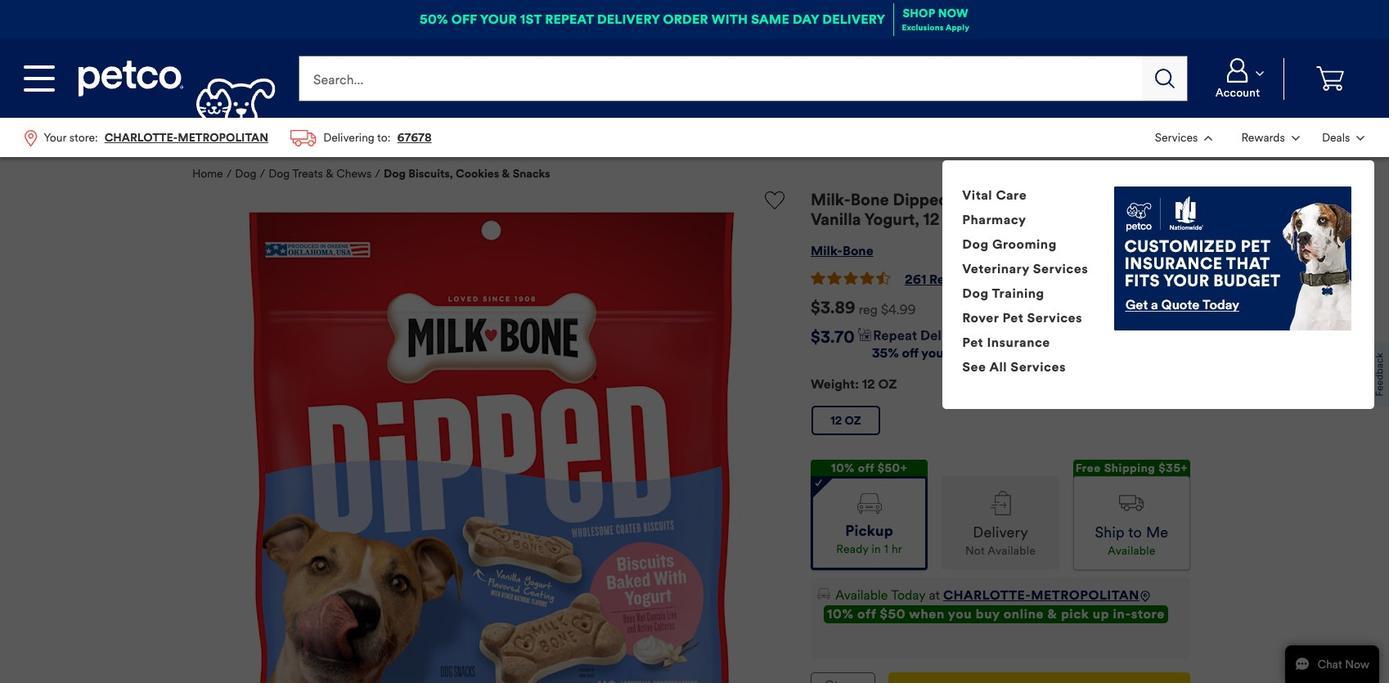 Task type: vqa. For each thing, say whether or not it's contained in the screenshot.
Dental Care link
no



Task type: locate. For each thing, give the bounding box(es) containing it.
0 vertical spatial carat down icon 13 button
[[1199, 58, 1277, 99]]

bone left dipped
[[851, 190, 889, 210]]

0 horizontal spatial list
[[13, 118, 443, 157]]

10% down 12 oz option
[[831, 461, 855, 475]]

dog training
[[962, 286, 1045, 301]]

0 horizontal spatial in
[[872, 542, 881, 556]]

12 left oz.
[[923, 210, 940, 230]]

0 horizontal spatial &
[[326, 167, 334, 181]]

checkout
[[1029, 329, 1086, 345]]

baked
[[1051, 190, 1098, 210]]

list containing vital care
[[943, 118, 1376, 409]]

pet insurance link
[[962, 335, 1050, 350]]

1 vertical spatial services
[[1027, 310, 1083, 326]]

2 milk- from the top
[[811, 243, 843, 259]]

1 horizontal spatial carat down icon 13 button
[[1226, 119, 1309, 156]]

your down repeat delivery logo
[[921, 345, 949, 361]]

off left $50
[[857, 606, 876, 622]]

0 vertical spatial milk-
[[811, 190, 851, 210]]

off for 50% off your 1st repeat delivery order with same day delivery
[[451, 11, 477, 27]]

your for first
[[921, 345, 949, 361]]

dog
[[235, 167, 256, 181], [268, 167, 290, 181], [384, 167, 406, 181], [953, 190, 984, 210], [962, 236, 989, 252], [962, 286, 989, 301]]

0 horizontal spatial your
[[480, 11, 517, 27]]

carat down icon 13 button
[[1146, 119, 1222, 156], [1226, 119, 1309, 156]]

1 horizontal spatial in
[[1016, 329, 1026, 345]]

2 horizontal spatial 12
[[923, 210, 940, 230]]

12 right :
[[862, 377, 875, 392]]

1 vertical spatial in
[[872, 542, 881, 556]]

0 vertical spatial your
[[480, 11, 517, 27]]

in down rover pet services
[[1016, 329, 1026, 345]]

1 vertical spatial icon pickup store image
[[817, 587, 831, 601]]

reviews
[[929, 272, 980, 287]]

see
[[962, 359, 986, 375]]

1 horizontal spatial pet
[[1003, 310, 1024, 326]]

in
[[1016, 329, 1026, 345], [872, 542, 881, 556]]

delivery
[[597, 11, 660, 27], [822, 11, 886, 27], [1025, 345, 1076, 361], [973, 524, 1028, 542]]

10% left $50
[[827, 606, 854, 622]]

delivery down checkout
[[1025, 345, 1076, 361]]

1 horizontal spatial 12
[[862, 377, 875, 392]]

milk- down the vanilla at the right
[[811, 243, 843, 259]]

list
[[13, 118, 443, 157], [943, 118, 1376, 409]]

1 horizontal spatial icon pickup store image
[[857, 493, 882, 513]]

& down charlotte-metropolitan button
[[1048, 606, 1057, 622]]

/
[[226, 167, 232, 181], [260, 167, 265, 181], [375, 167, 380, 181]]

dog grooming link
[[962, 236, 1057, 252]]

& right the treats
[[326, 167, 334, 181]]

carat down icon 13 image inside list item
[[1205, 136, 1213, 140]]

off for 35% off your first repeat delivery
[[902, 345, 919, 361]]

1 vertical spatial pet
[[962, 335, 984, 350]]

free shipping $35+
[[1076, 461, 1188, 475]]

select in checkout
[[976, 329, 1086, 345]]

0 vertical spatial 12
[[923, 210, 940, 230]]

1st
[[520, 11, 542, 27]]

2 vertical spatial services
[[1011, 359, 1066, 375]]

1 vertical spatial repeat
[[979, 345, 1022, 361]]

dog link
[[235, 167, 256, 181]]

order
[[663, 11, 708, 27]]

services
[[1033, 261, 1088, 277], [1027, 310, 1083, 326], [1011, 359, 1066, 375]]

milk- up milk-bone
[[811, 190, 851, 210]]

off right 50%
[[451, 11, 477, 27]]

off down repeat delivery logo
[[902, 345, 919, 361]]

weight : 12 oz
[[811, 377, 897, 392]]

1 horizontal spatial available
[[988, 544, 1036, 558]]

0 vertical spatial icon pickup store image
[[857, 493, 882, 513]]

0 horizontal spatial 12
[[831, 414, 842, 428]]

1 vertical spatial 12
[[862, 377, 875, 392]]

$3.89
[[811, 298, 856, 318]]

icon pickup store image
[[857, 493, 882, 513], [817, 587, 831, 601]]

your left '1st'
[[480, 11, 517, 27]]

10%
[[831, 461, 855, 475], [827, 606, 854, 622]]

metropolitan
[[1031, 587, 1140, 603]]

questions
[[1054, 272, 1116, 287]]

answered
[[990, 272, 1051, 287]]

all
[[990, 359, 1007, 375]]

0 vertical spatial 10%
[[831, 461, 855, 475]]

$35+
[[1159, 461, 1188, 475]]

bone down the vanilla at the right
[[843, 243, 874, 259]]

vital
[[962, 187, 993, 203]]

delivery-method-Pickup-Ready in 1 hr radio
[[811, 476, 928, 570]]

pharmacy link
[[962, 212, 1026, 227]]

available
[[988, 544, 1036, 558], [1108, 544, 1156, 558], [835, 587, 888, 603]]

services for see all services
[[1011, 359, 1066, 375]]

repeat
[[545, 11, 594, 27], [979, 345, 1022, 361]]

1 vertical spatial bone
[[843, 243, 874, 259]]

$4.99
[[881, 302, 916, 318]]

available up $50
[[835, 587, 888, 603]]

1 vertical spatial 10%
[[827, 606, 854, 622]]

/ left dog link
[[226, 167, 232, 181]]

select
[[976, 329, 1012, 345]]

1 horizontal spatial &
[[502, 167, 510, 181]]

hr
[[892, 542, 902, 556]]

carat down icon 13 image
[[1256, 71, 1264, 76], [1205, 136, 1213, 140], [1292, 136, 1300, 140], [1357, 136, 1365, 140]]

available down to
[[1108, 544, 1156, 558]]

insurance
[[987, 335, 1050, 350]]

search image
[[1155, 69, 1175, 88]]

same
[[751, 11, 789, 27]]

12
[[923, 210, 940, 230], [862, 377, 875, 392], [831, 414, 842, 428]]

vital care
[[962, 187, 1027, 203]]

icon delivery pin image
[[1140, 591, 1151, 602]]

delivery inside delivery not available
[[973, 524, 1028, 542]]

2 horizontal spatial available
[[1108, 544, 1156, 558]]

to
[[1128, 524, 1142, 542]]

2 vertical spatial 12
[[831, 414, 842, 428]]

when
[[909, 606, 945, 622]]

/ right chews
[[375, 167, 380, 181]]

snacks
[[513, 167, 550, 181]]

bone inside milk-bone dipped dog biscuits baked with vanilla yogurt, 12 oz.
[[851, 190, 889, 210]]

35% off your first repeat delivery
[[872, 345, 1076, 361]]

icon pickup store image for pickup
[[857, 493, 882, 513]]

repeat right '1st'
[[545, 11, 594, 27]]

1 list from the left
[[13, 118, 443, 157]]

bone
[[851, 190, 889, 210], [843, 243, 874, 259]]

pharmacy
[[962, 212, 1026, 227]]

oz
[[878, 377, 897, 392], [845, 414, 861, 428]]

0 vertical spatial repeat
[[545, 11, 594, 27]]

12 inside option
[[831, 414, 842, 428]]

repeat down select on the right of page
[[979, 345, 1022, 361]]

10% for 10% off $50 when you buy online & pick up in-store
[[827, 606, 854, 622]]

261 reviews | answered questions
[[905, 272, 1116, 287]]

pet up see at the right bottom of page
[[962, 335, 984, 350]]

2 / from the left
[[260, 167, 265, 181]]

1 horizontal spatial repeat
[[979, 345, 1022, 361]]

0 vertical spatial oz
[[878, 377, 897, 392]]

&
[[326, 167, 334, 181], [502, 167, 510, 181], [1048, 606, 1057, 622]]

buy
[[976, 606, 1000, 622]]

& left snacks
[[502, 167, 510, 181]]

carat down icon 13 image for bottom carat down icon 13 dropdown button
[[1357, 136, 1365, 140]]

/ right dog link
[[260, 167, 265, 181]]

off
[[451, 11, 477, 27], [902, 345, 919, 361], [858, 461, 875, 475], [857, 606, 876, 622]]

2 horizontal spatial /
[[375, 167, 380, 181]]

list item
[[943, 118, 1374, 409]]

1 horizontal spatial list
[[943, 118, 1376, 409]]

in left 1
[[872, 542, 881, 556]]

weight
[[811, 377, 855, 392]]

off left "$50+"
[[858, 461, 875, 475]]

0 horizontal spatial icon pickup store image
[[817, 587, 831, 601]]

milk- inside milk-bone dipped dog biscuits baked with vanilla yogurt, 12 oz.
[[811, 190, 851, 210]]

carat down icon 13 button
[[1199, 58, 1277, 99], [1313, 119, 1375, 156]]

0 horizontal spatial oz
[[845, 414, 861, 428]]

icon pickup store image inside delivery-method-pickup-ready in 1 hr radio
[[857, 493, 882, 513]]

carat down icon 13 image for carat down icon 13 popup button within the list item
[[1205, 136, 1213, 140]]

2 horizontal spatial &
[[1048, 606, 1057, 622]]

1 horizontal spatial /
[[260, 167, 265, 181]]

option group containing pickup
[[811, 460, 1190, 570]]

1 milk- from the top
[[811, 190, 851, 210]]

exclusions
[[902, 22, 944, 33]]

at
[[929, 587, 940, 603]]

0 vertical spatial bone
[[851, 190, 889, 210]]

pet
[[1003, 310, 1024, 326], [962, 335, 984, 350]]

carat down icon 13 image for second carat down icon 13 popup button from left
[[1292, 136, 1300, 140]]

2 list from the left
[[943, 118, 1376, 409]]

1 horizontal spatial carat down icon 13 button
[[1313, 119, 1375, 156]]

0 horizontal spatial repeat
[[545, 11, 594, 27]]

list item containing vital care
[[943, 118, 1374, 409]]

in-
[[1113, 606, 1131, 622]]

milk-bone
[[811, 243, 874, 259]]

$50
[[880, 606, 906, 622]]

1 vertical spatial milk-
[[811, 243, 843, 259]]

0 horizontal spatial carat down icon 13 button
[[1146, 119, 1222, 156]]

dog inside milk-bone dipped dog biscuits baked with vanilla yogurt, 12 oz.
[[953, 190, 984, 210]]

0 horizontal spatial pet
[[962, 335, 984, 350]]

12 down weight
[[831, 414, 842, 428]]

milk-
[[811, 190, 851, 210], [811, 243, 843, 259]]

your
[[480, 11, 517, 27], [921, 345, 949, 361]]

dog grooming
[[962, 236, 1057, 252]]

ship to me available
[[1095, 524, 1168, 558]]

milk- for milk-bone dipped dog biscuits baked with vanilla yogurt, 12 oz.
[[811, 190, 851, 210]]

pet down training
[[1003, 310, 1024, 326]]

1 vertical spatial oz
[[845, 414, 861, 428]]

delivery up not at the bottom right of the page
[[973, 524, 1028, 542]]

available right not at the bottom right of the page
[[988, 544, 1036, 558]]

0 horizontal spatial /
[[226, 167, 232, 181]]

home link
[[192, 167, 223, 181]]

1 horizontal spatial your
[[921, 345, 949, 361]]

vital care link
[[962, 187, 1027, 203]]

oz down weight : 12 oz
[[845, 414, 861, 428]]

1 vertical spatial your
[[921, 345, 949, 361]]

1 carat down icon 13 button from the left
[[1146, 119, 1222, 156]]

option group
[[811, 460, 1190, 570]]

oz right :
[[878, 377, 897, 392]]



Task type: describe. For each thing, give the bounding box(es) containing it.
variation-12 OZ radio
[[812, 406, 880, 435]]

milk- for milk-bone
[[811, 243, 843, 259]]

shipping
[[1104, 461, 1156, 475]]

biscuits
[[988, 190, 1047, 210]]

Search search field
[[299, 56, 1142, 101]]

available inside ship to me available
[[1108, 544, 1156, 558]]

dog treats & chews link
[[268, 167, 372, 181]]

with
[[1102, 190, 1139, 210]]

milk-bone dipped dog biscuits baked with vanilla yogurt, 12 oz. - carousel image #1 image
[[232, 204, 752, 683]]

pick
[[1061, 606, 1089, 622]]

1 / from the left
[[226, 167, 232, 181]]

veterinary
[[962, 261, 1030, 277]]

first
[[952, 345, 976, 361]]

biscuits,
[[408, 167, 453, 181]]

:
[[855, 377, 859, 392]]

icon check success 4 image
[[814, 478, 822, 486]]

pickup ready in 1 hr
[[836, 522, 902, 556]]

2 carat down icon 13 button from the left
[[1226, 119, 1309, 156]]

261
[[905, 272, 926, 287]]

today
[[891, 587, 926, 603]]

10% off $50+
[[831, 461, 908, 475]]

training
[[992, 286, 1045, 301]]

35%
[[872, 345, 899, 361]]

milk-bone dipped dog biscuits baked with vanilla yogurt, 12 oz.
[[811, 190, 1139, 230]]

up
[[1093, 606, 1110, 622]]

repeat for first
[[979, 345, 1022, 361]]

treats
[[292, 167, 323, 181]]

shop now link
[[903, 6, 969, 20]]

rover pet services
[[962, 310, 1083, 326]]

bone for milk-bone dipped dog biscuits baked with vanilla yogurt, 12 oz.
[[851, 190, 889, 210]]

rover
[[962, 310, 999, 326]]

$3.89 reg $4.99
[[811, 298, 916, 318]]

shop now exclusions apply
[[902, 6, 970, 33]]

1
[[884, 542, 889, 556]]

veterinary services link
[[962, 261, 1088, 277]]

yogurt,
[[864, 210, 920, 230]]

repeat for 1st
[[545, 11, 594, 27]]

$3.70
[[811, 327, 855, 348]]

milk-bone link
[[811, 243, 874, 259]]

delivery left order
[[597, 11, 660, 27]]

me
[[1146, 524, 1168, 542]]

0 horizontal spatial available
[[835, 587, 888, 603]]

12 oz
[[831, 414, 861, 428]]

0 horizontal spatial carat down icon 13 button
[[1199, 58, 1277, 99]]

delivery not available
[[965, 524, 1036, 558]]

charlotte-
[[943, 587, 1031, 603]]

not
[[965, 544, 985, 558]]

online
[[1004, 606, 1044, 622]]

dipped
[[893, 190, 949, 210]]

apply
[[946, 22, 970, 33]]

see all services link
[[962, 359, 1066, 375]]

delivery-method-Ship to Me-Available radio
[[1073, 476, 1190, 570]]

pet insurance
[[962, 335, 1050, 350]]

veterinary services
[[962, 261, 1088, 277]]

available inside delivery not available
[[988, 544, 1036, 558]]

50%
[[420, 11, 448, 27]]

10% off $50 when you buy online & pick up in-store
[[827, 606, 1165, 622]]

delivery right day on the top right of the page
[[822, 11, 886, 27]]

day
[[793, 11, 819, 27]]

in inside pickup ready in 1 hr
[[872, 542, 881, 556]]

you
[[948, 606, 972, 622]]

now
[[938, 6, 969, 20]]

free
[[1076, 461, 1101, 475]]

0 vertical spatial services
[[1033, 261, 1088, 277]]

chews
[[337, 167, 372, 181]]

answered questions link
[[990, 272, 1116, 287]]

available today at charlotte-metropolitan
[[835, 587, 1140, 603]]

10% for 10% off $50+
[[831, 461, 855, 475]]

grooming
[[992, 236, 1057, 252]]

with
[[712, 11, 748, 27]]

see all services
[[962, 359, 1066, 375]]

repeat delivery logo image
[[858, 328, 973, 343]]

bone for milk-bone
[[843, 243, 874, 259]]

$50+
[[878, 461, 908, 475]]

vanilla
[[811, 210, 861, 230]]

off for 10% off $50+
[[858, 461, 875, 475]]

home
[[192, 167, 223, 181]]

services for rover pet services
[[1027, 310, 1083, 326]]

1 horizontal spatial oz
[[878, 377, 897, 392]]

your for 1st
[[480, 11, 517, 27]]

oz.
[[944, 210, 966, 230]]

care
[[996, 187, 1027, 203]]

shop
[[903, 6, 935, 20]]

carat down icon 13 button inside list item
[[1146, 119, 1222, 156]]

rover pet services link
[[962, 310, 1083, 326]]

12 inside milk-bone dipped dog biscuits baked with vanilla yogurt, 12 oz.
[[923, 210, 940, 230]]

charlotte-metropolitan button
[[943, 586, 1140, 605]]

icon pickup store image for available today
[[817, 587, 831, 601]]

pickup
[[845, 522, 893, 540]]

reg
[[859, 302, 878, 318]]

off for 10% off $50 when you buy online & pick up in-store
[[857, 606, 876, 622]]

1 vertical spatial carat down icon 13 button
[[1313, 119, 1375, 156]]

dog training link
[[962, 286, 1045, 301]]

0 vertical spatial pet
[[1003, 310, 1024, 326]]

delivery-method-Delivery-Not Available radio
[[942, 476, 1059, 570]]

oz inside option
[[845, 414, 861, 428]]

3 / from the left
[[375, 167, 380, 181]]

|
[[983, 272, 986, 287]]

ship
[[1095, 524, 1125, 542]]

dog biscuits, cookies & snacks link
[[384, 167, 550, 181]]

ready
[[836, 542, 869, 556]]

50% off your 1st repeat delivery order with same day delivery
[[420, 11, 886, 27]]

0 vertical spatial in
[[1016, 329, 1026, 345]]



